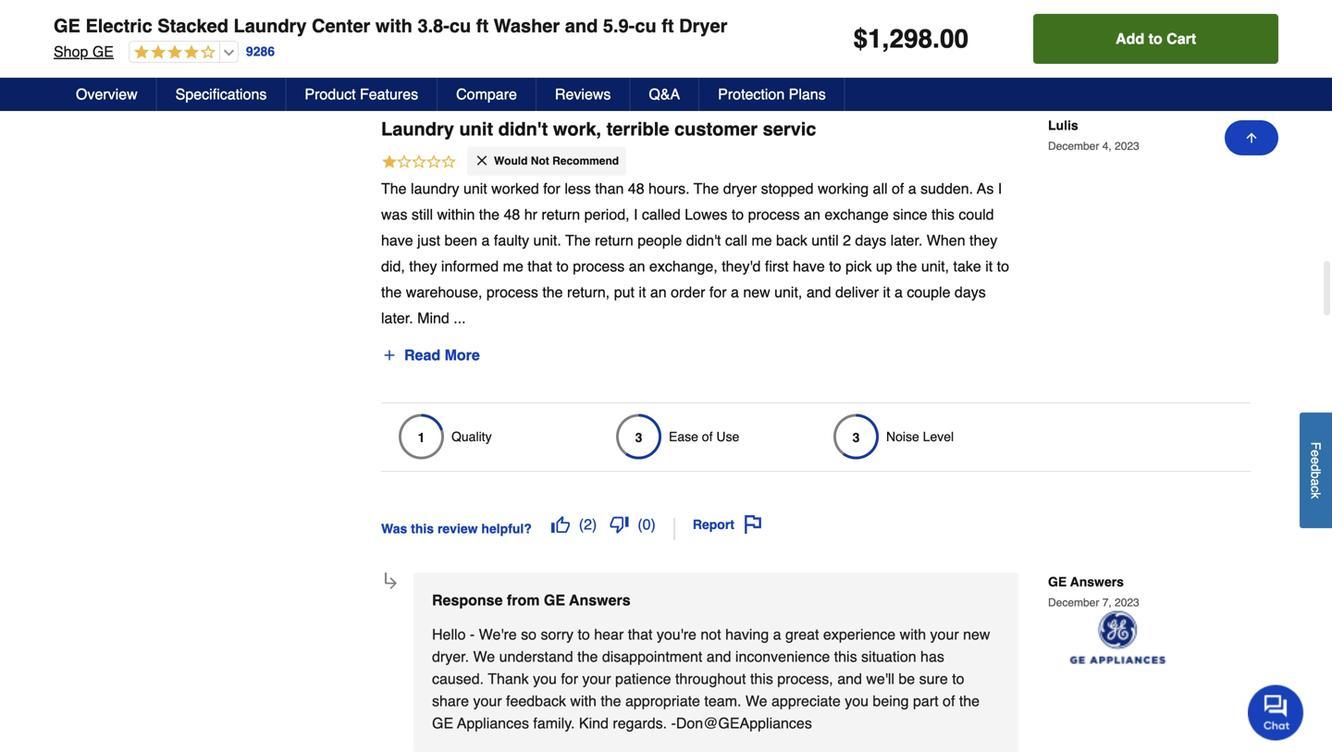 Task type: describe. For each thing, give the bounding box(es) containing it.
a inside button
[[1309, 479, 1324, 486]]

0 horizontal spatial 48
[[504, 206, 520, 223]]

0 horizontal spatial they
[[409, 258, 437, 275]]

faulty
[[494, 232, 530, 249]]

not
[[701, 626, 722, 643]]

to left pick
[[830, 258, 842, 275]]

0 horizontal spatial of
[[702, 429, 713, 444]]

2 e from the top
[[1309, 457, 1324, 464]]

1 vertical spatial didn't
[[499, 118, 548, 140]]

lowes
[[685, 206, 728, 223]]

1 vertical spatial your
[[583, 671, 611, 688]]

hours.
[[649, 180, 690, 197]]

add
[[1116, 30, 1145, 47]]

badge.
[[193, 15, 227, 28]]

0 horizontal spatial me
[[503, 258, 524, 275]]

f
[[1309, 442, 1324, 450]]

feedback inside hello - we're so sorry to hear that you're not having a great experience with your new dryer. we understand the disappointment and inconvenience this situation has caused. thank you for your patience throughout this process, and we'll be sure to share your feedback with the appropriate team. we appreciate you being part of the ge appliances family. kind regards. -don@geappliances
[[506, 693, 566, 710]]

product
[[305, 86, 356, 103]]

helpful?
[[482, 521, 532, 536]]

caused.
[[432, 671, 484, 688]]

and left 5.9-
[[565, 15, 598, 37]]

0 horizontal spatial we
[[473, 649, 495, 666]]

0 vertical spatial 48
[[628, 180, 645, 197]]

1 horizontal spatial later.
[[891, 232, 923, 249]]

and left we'll
[[838, 671, 863, 688]]

reviews
[[301, 0, 339, 13]]

arrow right image
[[382, 575, 400, 593]]

appropriate
[[626, 693, 701, 710]]

0 horizontal spatial return
[[542, 206, 581, 223]]

select
[[230, 15, 261, 28]]

0 vertical spatial your
[[931, 626, 960, 643]]

hr
[[525, 206, 538, 223]]

protection
[[718, 86, 785, 103]]

we'll
[[867, 671, 895, 688]]

compare button
[[438, 78, 537, 111]]

so
[[521, 626, 537, 643]]

) for ( 0 )
[[651, 516, 656, 533]]

ge electric stacked laundry center with 3.8-cu ft washer and 5.9-cu ft dryer
[[54, 15, 728, 37]]

this inside the laundry unit worked for less than 48 hours. the dryer stopped working all of a sudden. as i was still within the 48 hr return period, i called lowes to process an exchange since this could have just been a faulty unit. the return people didn't call me back until 2 days later. when they did, they informed me that to process an exchange, they'd first have to pick up the unit, take it to the warehouse, process the return, put it an order for a new unit, and deliver it a couple days later. mind ...
[[932, 206, 955, 223]]

2 horizontal spatial it
[[986, 258, 993, 275]]

dryer
[[724, 180, 757, 197]]

0 vertical spatial you
[[533, 671, 557, 688]]

2023 inside lulis december 4, 2023
[[1115, 140, 1140, 153]]

noise
[[887, 429, 920, 444]]

the right the unit.
[[566, 232, 591, 249]]

that for we're
[[628, 626, 653, 643]]

add to cart
[[1116, 30, 1197, 47]]

response from ge answers
[[432, 592, 631, 609]]

3 for ease of use
[[636, 431, 643, 445]]

$ 1,298 . 00
[[854, 24, 969, 54]]

d
[[1309, 464, 1324, 472]]

1 vertical spatial answers
[[569, 592, 631, 609]]

1 horizontal spatial you
[[845, 693, 869, 710]]

the up kind
[[601, 693, 622, 710]]

the average rating may include incentivized reviews that are labeled with a badge. select customers might be asked to provide honest feedback (good or bad) in exchange for a small reward.
[[81, 0, 346, 58]]

of inside the laundry unit worked for less than 48 hours. the dryer stopped working all of a sudden. as i was still within the 48 hr return period, i called lowes to process an exchange since this could have just been a faulty unit. the return people didn't call me back until 2 days later. when they did, they informed me that to process an exchange, they'd first have to pick up the unit, take it to the warehouse, process the return, put it an order for a new unit, and deliver it a couple days later. mind ...
[[892, 180, 905, 197]]

process,
[[778, 671, 834, 688]]

incentivized
[[240, 0, 298, 13]]

thumb down image
[[410, 30, 425, 45]]

up
[[876, 258, 893, 275]]

a right been
[[482, 232, 490, 249]]

didn't inside the laundry unit worked for less than 48 hours. the dryer stopped working all of a sudden. as i was still within the 48 hr return period, i called lowes to process an exchange since this could have just been a faulty unit. the return people didn't call me back until 2 days later. when they did, they informed me that to process an exchange, they'd first have to pick up the unit, take it to the warehouse, process the return, put it an order for a new unit, and deliver it a couple days later. mind ...
[[687, 232, 721, 249]]

washer
[[494, 15, 560, 37]]

still
[[412, 206, 433, 223]]

ge down asked
[[92, 43, 114, 60]]

b
[[1309, 472, 1324, 479]]

was
[[381, 206, 408, 223]]

specifications button
[[157, 78, 286, 111]]

2 vertical spatial process
[[487, 284, 539, 301]]

unit inside the laundry unit worked for less than 48 hours. the dryer stopped working all of a sudden. as i was still within the 48 hr return period, i called lowes to process an exchange since this could have just been a faulty unit. the return people didn't call me back until 2 days later. when they did, they informed me that to process an exchange, they'd first have to pick up the unit, take it to the warehouse, process the return, put it an order for a new unit, and deliver it a couple days later. mind ...
[[464, 180, 488, 197]]

disappointment
[[602, 649, 703, 666]]

put
[[614, 284, 635, 301]]

the laundry unit worked for less than 48 hours. the dryer stopped working all of a sudden. as i was still within the 48 hr return period, i called lowes to process an exchange since this could have just been a faulty unit. the return people didn't call me back until 2 days later. when they did, they informed me that to process an exchange, they'd first have to pick up the unit, take it to the warehouse, process the return, put it an order for a new unit, and deliver it a couple days later. mind ...
[[381, 180, 1010, 327]]

1 vertical spatial laundry
[[381, 118, 454, 140]]

laundry
[[411, 180, 460, 197]]

use
[[717, 429, 740, 444]]

this right was
[[411, 521, 434, 536]]

back
[[777, 232, 808, 249]]

to right sure
[[953, 671, 965, 688]]

the right within
[[479, 206, 500, 223]]

we're
[[479, 626, 517, 643]]

the up "was"
[[381, 180, 407, 197]]

read
[[405, 347, 441, 364]]

unit.
[[534, 232, 562, 249]]

flag image
[[744, 516, 763, 534]]

2 inside the laundry unit worked for less than 48 hours. the dryer stopped working all of a sudden. as i was still within the 48 hr return period, i called lowes to process an exchange since this could have just been a faulty unit. the return people didn't call me back until 2 days later. when they did, they informed me that to process an exchange, they'd first have to pick up the unit, take it to the warehouse, process the return, put it an order for a new unit, and deliver it a couple days later. mind ...
[[843, 232, 852, 249]]

when
[[927, 232, 966, 249]]

new inside the laundry unit worked for less than 48 hours. the dryer stopped working all of a sudden. as i was still within the 48 hr return period, i called lowes to process an exchange since this could have just been a faulty unit. the return people didn't call me back until 2 days later. when they did, they informed me that to process an exchange, they'd first have to pick up the unit, take it to the warehouse, process the return, put it an order for a new unit, and deliver it a couple days later. mind ...
[[744, 284, 771, 301]]

close image
[[475, 153, 490, 168]]

0 horizontal spatial 2
[[584, 516, 592, 533]]

hello
[[432, 626, 466, 643]]

to left the hear
[[578, 626, 590, 643]]

deliver
[[836, 284, 879, 301]]

0 horizontal spatial it
[[639, 284, 646, 301]]

couple
[[907, 284, 951, 301]]

average
[[104, 0, 144, 13]]

the down the hear
[[578, 649, 598, 666]]

family.
[[534, 715, 575, 732]]

electric
[[86, 15, 152, 37]]

1 cu from the left
[[450, 15, 471, 37]]

00
[[940, 24, 969, 54]]

sorry
[[541, 626, 574, 643]]

1 horizontal spatial an
[[651, 284, 667, 301]]

stacked
[[158, 15, 229, 37]]

stopped
[[761, 180, 814, 197]]

sudden.
[[921, 180, 974, 197]]

1 horizontal spatial have
[[793, 258, 825, 275]]

experience
[[824, 626, 896, 643]]

with up kind
[[571, 693, 597, 710]]

would not recommend
[[494, 155, 619, 168]]

be inside hello - we're so sorry to hear that you're not having a great experience with your new dryer. we understand the disappointment and inconvenience this situation has caused. thank you for your patience throughout this process, and we'll be sure to share your feedback with the appropriate team. we appreciate you being part of the ge appliances family. kind regards. -don@geappliances
[[899, 671, 916, 688]]

thank
[[488, 671, 529, 688]]

the right "part"
[[960, 693, 980, 710]]

a inside hello - we're so sorry to hear that you're not having a great experience with your new dryer. we understand the disappointment and inconvenience this situation has caused. thank you for your patience throughout this process, and we'll be sure to share your feedback with the appropriate team. we appreciate you being part of the ge appliances family. kind regards. -don@geappliances
[[774, 626, 782, 643]]

call
[[726, 232, 748, 249]]

level
[[923, 429, 954, 444]]

doors button
[[811, 21, 874, 52]]

) for ( 2 )
[[592, 516, 597, 533]]

read more
[[405, 347, 480, 364]]

plus image
[[382, 348, 397, 363]]

appreciate
[[772, 693, 841, 710]]

ge right from
[[544, 592, 566, 609]]

1 vertical spatial we
[[746, 693, 768, 710]]

might
[[319, 15, 346, 28]]

feedback inside the average rating may include incentivized reviews that are labeled with a badge. select customers might be asked to provide honest feedback (good or bad) in exchange for a small reward.
[[218, 30, 263, 43]]

recommend
[[553, 155, 619, 168]]

hello - we're so sorry to hear that you're not having a great experience with your new dryer. we understand the disappointment and inconvenience this situation has caused. thank you for your patience throughout this process, and we'll be sure to share your feedback with the appropriate team. we appreciate you being part of the ge appliances family. kind regards. -don@geappliances
[[432, 626, 991, 732]]

1 horizontal spatial -
[[672, 715, 676, 732]]

order
[[671, 284, 706, 301]]

dryer
[[680, 15, 728, 37]]

all
[[873, 180, 888, 197]]

warehouse,
[[406, 284, 483, 301]]

1 ft from the left
[[477, 15, 489, 37]]

until
[[812, 232, 839, 249]]

1 vertical spatial an
[[629, 258, 646, 275]]

( for 0
[[638, 516, 643, 533]]

3 for noise level
[[853, 431, 860, 445]]

for left less in the top left of the page
[[544, 180, 561, 197]]

working
[[818, 180, 869, 197]]

( for 2
[[579, 516, 584, 533]]

plans
[[789, 86, 826, 103]]

been
[[445, 232, 478, 249]]

0 vertical spatial unit,
[[922, 258, 950, 275]]

1 vertical spatial return
[[595, 232, 634, 249]]

q&a
[[649, 86, 681, 103]]

product features
[[305, 86, 419, 103]]



Task type: vqa. For each thing, say whether or not it's contained in the screenshot.
hr
yes



Task type: locate. For each thing, give the bounding box(es) containing it.
report
[[693, 518, 735, 532]]

lulis
[[1049, 118, 1079, 133]]

a left 'couple'
[[895, 284, 903, 301]]

0 horizontal spatial be
[[81, 30, 94, 43]]

e up d
[[1309, 450, 1324, 457]]

unit down close image on the top of page
[[464, 180, 488, 197]]

december inside lulis december 4, 2023
[[1049, 140, 1100, 153]]

1
[[418, 431, 425, 445]]

sure
[[920, 671, 949, 688]]

0 horizontal spatial have
[[381, 232, 413, 249]]

the up lowes
[[694, 180, 719, 197]]

laundry down "incentivized"
[[234, 15, 307, 37]]

2 ) from the left
[[651, 516, 656, 533]]

thumb down image
[[610, 516, 629, 534]]

0 vertical spatial later.
[[891, 232, 923, 249]]

1 3 from the left
[[636, 431, 643, 445]]

2 right 'thumb up' image
[[584, 516, 592, 533]]

3 left noise
[[853, 431, 860, 445]]

1 horizontal spatial exchange
[[825, 206, 889, 223]]

the
[[81, 0, 101, 13], [381, 180, 407, 197], [694, 180, 719, 197], [566, 232, 591, 249]]

the down did,
[[381, 284, 402, 301]]

1 horizontal spatial return
[[595, 232, 634, 249]]

great
[[786, 626, 820, 643]]

having
[[726, 626, 769, 643]]

1 vertical spatial 2
[[584, 516, 592, 533]]

since
[[893, 206, 928, 223]]

may
[[178, 0, 199, 13]]

chat invite button image
[[1249, 685, 1305, 741]]

2 ( from the left
[[638, 516, 643, 533]]

0 vertical spatial exchange
[[81, 45, 130, 58]]

answers up the hear
[[569, 592, 631, 609]]

i left called
[[634, 206, 638, 223]]

cu right thumb down image
[[450, 15, 471, 37]]

( right 'thumb up' image
[[579, 516, 584, 533]]

as
[[978, 180, 994, 197]]

disappointing button
[[609, 21, 722, 52]]

be inside the average rating may include incentivized reviews that are labeled with a badge. select customers might be asked to provide honest feedback (good or bad) in exchange for a small reward.
[[81, 30, 94, 43]]

december left 7,
[[1049, 597, 1100, 610]]

0 vertical spatial december
[[1049, 140, 1100, 153]]

ge down share in the left bottom of the page
[[432, 715, 454, 732]]

a up since
[[909, 180, 917, 197]]

9286
[[246, 44, 275, 59]]

with
[[161, 15, 181, 28], [376, 15, 413, 37], [900, 626, 927, 643], [571, 693, 597, 710]]

to right add
[[1149, 30, 1163, 47]]

0 vertical spatial 2
[[843, 232, 852, 249]]

it down up
[[884, 284, 891, 301]]

they down the just
[[409, 258, 437, 275]]

didn't left like
[[510, 31, 545, 48]]

did,
[[381, 258, 405, 275]]

(good
[[266, 30, 295, 43]]

appliances
[[457, 715, 529, 732]]

of right "part"
[[943, 693, 956, 710]]

your up the has
[[931, 626, 960, 643]]

1 vertical spatial process
[[573, 258, 625, 275]]

return down period,
[[595, 232, 634, 249]]

reviews
[[555, 86, 611, 103]]

0 horizontal spatial -
[[470, 626, 475, 643]]

1 horizontal spatial we
[[746, 693, 768, 710]]

arrow up image
[[1245, 131, 1260, 145]]

return
[[542, 206, 581, 223], [595, 232, 634, 249]]

new inside hello - we're so sorry to hear that you're not having a great experience with your new dryer. we understand the disappointment and inconvenience this situation has caused. thank you for your patience throughout this process, and we'll be sure to share your feedback with the appropriate team. we appreciate you being part of the ge appliances family. kind regards. -don@geappliances
[[964, 626, 991, 643]]

return,
[[567, 284, 610, 301]]

add to cart button
[[1034, 14, 1279, 64]]

called
[[642, 206, 681, 223]]

0 vertical spatial they
[[970, 232, 998, 249]]

1 e from the top
[[1309, 450, 1324, 457]]

2 december from the top
[[1049, 597, 1100, 610]]

response
[[432, 592, 503, 609]]

this down experience
[[835, 649, 858, 666]]

0 vertical spatial we
[[473, 649, 495, 666]]

1 vertical spatial days
[[955, 284, 986, 301]]

didn't
[[510, 31, 545, 48], [499, 118, 548, 140], [687, 232, 721, 249]]

0 horizontal spatial you
[[533, 671, 557, 688]]

review
[[438, 521, 478, 536]]

december
[[1049, 140, 1100, 153], [1049, 597, 1100, 610]]

0 horizontal spatial an
[[629, 258, 646, 275]]

to right the take
[[998, 258, 1010, 275]]

2 vertical spatial your
[[473, 693, 502, 710]]

0 vertical spatial feedback
[[218, 30, 263, 43]]

that down the unit.
[[528, 258, 553, 275]]

laundry
[[234, 15, 307, 37], [381, 118, 454, 140]]

1 2023 from the top
[[1115, 140, 1140, 153]]

days down the take
[[955, 284, 986, 301]]

0 vertical spatial have
[[381, 232, 413, 249]]

a down may
[[184, 15, 190, 28]]

2 horizontal spatial your
[[931, 626, 960, 643]]

0 vertical spatial of
[[892, 180, 905, 197]]

0 vertical spatial didn't
[[510, 31, 545, 48]]

5.9-
[[603, 15, 635, 37]]

i
[[999, 180, 1003, 197], [634, 206, 638, 223]]

1 horizontal spatial 2
[[843, 232, 852, 249]]

include
[[202, 0, 237, 13]]

feedback down select
[[218, 30, 263, 43]]

4.2 stars image
[[130, 44, 216, 62]]

a down provide
[[149, 45, 155, 58]]

0 vertical spatial be
[[81, 30, 94, 43]]

and inside the laundry unit worked for less than 48 hours. the dryer stopped working all of a sudden. as i was still within the 48 hr return period, i called lowes to process an exchange since this could have just been a faulty unit. the return people didn't call me back until 2 days later. when they did, they informed me that to process an exchange, they'd first have to pick up the unit, take it to the warehouse, process the return, put it an order for a new unit, and deliver it a couple days later. mind ...
[[807, 284, 832, 301]]

4,
[[1103, 140, 1112, 153]]

2023 inside ge answers december 7, 2023
[[1115, 597, 1140, 610]]

2 cu from the left
[[635, 15, 657, 37]]

part
[[914, 693, 939, 710]]

with left 3.8-
[[376, 15, 413, 37]]

that
[[81, 15, 100, 28], [528, 258, 553, 275], [628, 626, 653, 643]]

1 horizontal spatial cu
[[635, 15, 657, 37]]

0 horizontal spatial that
[[81, 15, 100, 28]]

that inside hello - we're so sorry to hear that you're not having a great experience with your new dryer. we understand the disappointment and inconvenience this situation has caused. thank you for your patience throughout this process, and we'll be sure to share your feedback with the appropriate team. we appreciate you being part of the ge appliances family. kind regards. -don@geappliances
[[628, 626, 653, 643]]

1 vertical spatial they
[[409, 258, 437, 275]]

ge inside ge answers december 7, 2023
[[1049, 575, 1067, 590]]

worked
[[492, 180, 539, 197]]

2 horizontal spatial that
[[628, 626, 653, 643]]

like
[[549, 31, 571, 48]]

process down informed
[[487, 284, 539, 301]]

that for rating
[[81, 15, 100, 28]]

...
[[454, 310, 466, 327]]

1 vertical spatial december
[[1049, 597, 1100, 610]]

to up 'call'
[[732, 206, 744, 223]]

take
[[954, 258, 982, 275]]

we down we're
[[473, 649, 495, 666]]

disappointing
[[621, 28, 710, 45]]

with up the has
[[900, 626, 927, 643]]

of inside hello - we're so sorry to hear that you're not having a great experience with your new dryer. we understand the disappointment and inconvenience this situation has caused. thank you for your patience throughout this process, and we'll be sure to share your feedback with the appropriate team. we appreciate you being part of the ge appliances family. kind regards. -don@geappliances
[[943, 693, 956, 710]]

that left are
[[81, 15, 100, 28]]

1 ) from the left
[[592, 516, 597, 533]]

of left 'use'
[[702, 429, 713, 444]]

48 left hr
[[504, 206, 520, 223]]

a down they'd at the right top of the page
[[731, 284, 739, 301]]

unit, down first
[[775, 284, 803, 301]]

0 vertical spatial process
[[749, 206, 800, 223]]

of right all
[[892, 180, 905, 197]]

-
[[470, 626, 475, 643], [672, 715, 676, 732]]

1 horizontal spatial (
[[638, 516, 643, 533]]

1 horizontal spatial 3
[[853, 431, 860, 445]]

1 vertical spatial feedback
[[506, 693, 566, 710]]

1 vertical spatial unit,
[[775, 284, 803, 301]]

provide
[[142, 30, 178, 43]]

) left thumb down icon
[[592, 516, 597, 533]]

1 vertical spatial you
[[845, 693, 869, 710]]

2 vertical spatial of
[[943, 693, 956, 710]]

1 star image
[[381, 153, 457, 173]]

unit up close image on the top of page
[[460, 118, 493, 140]]

don@geappliances
[[676, 715, 813, 732]]

1 ( from the left
[[579, 516, 584, 533]]

q&a button
[[631, 78, 700, 111]]

1 horizontal spatial answers
[[1071, 575, 1125, 590]]

) right thumb down icon
[[651, 516, 656, 533]]

the right up
[[897, 258, 918, 275]]

1 vertical spatial have
[[793, 258, 825, 275]]

of
[[892, 180, 905, 197], [702, 429, 713, 444], [943, 693, 956, 710]]

for right order
[[710, 284, 727, 301]]

the inside the average rating may include incentivized reviews that are labeled with a badge. select customers might be asked to provide honest feedback (good or bad) in exchange for a small reward.
[[81, 0, 101, 13]]

small
[[158, 45, 184, 58]]

than
[[595, 180, 624, 197]]

1 horizontal spatial they
[[970, 232, 998, 249]]

0 vertical spatial an
[[804, 206, 821, 223]]

dryer.
[[432, 649, 469, 666]]

- right 'hello'
[[470, 626, 475, 643]]

didn't down lowes
[[687, 232, 721, 249]]

an left order
[[651, 284, 667, 301]]

0 vertical spatial answers
[[1071, 575, 1125, 590]]

exchange inside the average rating may include incentivized reviews that are labeled with a badge. select customers might be asked to provide honest feedback (good or bad) in exchange for a small reward.
[[81, 45, 130, 58]]

ft left 'dryer'
[[662, 15, 674, 37]]

sounds button
[[882, 21, 956, 52]]

ge up shop
[[54, 15, 80, 37]]

that up disappointment
[[628, 626, 653, 643]]

throughout
[[676, 671, 747, 688]]

2 3 from the left
[[853, 431, 860, 445]]

( right thumb down icon
[[638, 516, 643, 533]]

for inside hello - we're so sorry to hear that you're not having a great experience with your new dryer. we understand the disappointment and inconvenience this situation has caused. thank you for your patience throughout this process, and we'll be sure to share your feedback with the appropriate team. we appreciate you being part of the ge appliances family. kind regards. -don@geappliances
[[561, 671, 579, 688]]

0 vertical spatial me
[[752, 232, 773, 249]]

0 horizontal spatial i
[[634, 206, 638, 223]]

ft left washer
[[477, 15, 489, 37]]

later. down since
[[891, 232, 923, 249]]

exchange inside the laundry unit worked for less than 48 hours. the dryer stopped working all of a sudden. as i was still within the 48 hr return period, i called lowes to process an exchange since this could have just been a faulty unit. the return people didn't call me back until 2 days later. when they did, they informed me that to process an exchange, they'd first have to pick up the unit, take it to the warehouse, process the return, put it an order for a new unit, and deliver it a couple days later. mind ...
[[825, 206, 889, 223]]

0 horizontal spatial your
[[473, 693, 502, 710]]

exchange down working
[[825, 206, 889, 223]]

$
[[854, 24, 868, 54]]

the left average
[[81, 0, 101, 13]]

laundry unit didn't work, terrible customer servic
[[381, 118, 817, 140]]

compare
[[456, 86, 517, 103]]

0 vertical spatial laundry
[[234, 15, 307, 37]]

product features button
[[286, 78, 438, 111]]

0 horizontal spatial ft
[[477, 15, 489, 37]]

0 vertical spatial -
[[470, 626, 475, 643]]

1 vertical spatial be
[[899, 671, 916, 688]]

1 vertical spatial me
[[503, 258, 524, 275]]

ge inside hello - we're so sorry to hear that you're not having a great experience with your new dryer. we understand the disappointment and inconvenience this situation has caused. thank you for your patience throughout this process, and we'll be sure to share your feedback with the appropriate team. we appreciate you being part of the ge appliances family. kind regards. -don@geappliances
[[432, 715, 454, 732]]

unit, up 'couple'
[[922, 258, 950, 275]]

0 vertical spatial i
[[999, 180, 1003, 197]]

0 horizontal spatial exchange
[[81, 45, 130, 58]]

0 vertical spatial days
[[856, 232, 887, 249]]

thumb up image
[[551, 516, 570, 534]]

return up the unit.
[[542, 206, 581, 223]]

sounds
[[894, 28, 944, 45]]

1 horizontal spatial it
[[884, 284, 891, 301]]

feedback up family.
[[506, 693, 566, 710]]

to down the unit.
[[557, 258, 569, 275]]

1 vertical spatial 2023
[[1115, 597, 1140, 610]]

rating
[[147, 0, 175, 13]]

overview
[[76, 86, 138, 103]]

1 horizontal spatial process
[[573, 258, 625, 275]]

be up shop ge
[[81, 30, 94, 43]]

ge_appliances image
[[1049, 610, 1188, 666]]

ft
[[477, 15, 489, 37], [662, 15, 674, 37]]

period,
[[585, 206, 630, 223]]

didn't up would
[[499, 118, 548, 140]]

that inside the average rating may include incentivized reviews that are labeled with a badge. select customers might be asked to provide honest feedback (good or bad) in exchange for a small reward.
[[81, 15, 100, 28]]

inconvenience
[[736, 649, 831, 666]]

for
[[133, 45, 146, 58], [544, 180, 561, 197], [710, 284, 727, 301], [561, 671, 579, 688]]

the left the return, in the left of the page
[[543, 284, 563, 301]]

exchange,
[[650, 258, 718, 275]]

unit
[[460, 118, 493, 140], [464, 180, 488, 197]]

this down inconvenience
[[751, 671, 774, 688]]

3 left the ease
[[636, 431, 643, 445]]

)
[[592, 516, 597, 533], [651, 516, 656, 533]]

they down the 'could'
[[970, 232, 998, 249]]

share
[[432, 693, 469, 710]]

0 horizontal spatial later.
[[381, 310, 413, 327]]

customer
[[675, 118, 758, 140]]

be
[[81, 30, 94, 43], [899, 671, 916, 688]]

1 horizontal spatial days
[[955, 284, 986, 301]]

1 vertical spatial -
[[672, 715, 676, 732]]

with inside the average rating may include incentivized reviews that are labeled with a badge. select customers might be asked to provide honest feedback (good or bad) in exchange for a small reward.
[[161, 15, 181, 28]]

for down the understand
[[561, 671, 579, 688]]

1 horizontal spatial that
[[528, 258, 553, 275]]

patience
[[616, 671, 672, 688]]

ge answers december 7, 2023
[[1049, 575, 1140, 610]]

1 vertical spatial 48
[[504, 206, 520, 223]]

for inside the average rating may include incentivized reviews that are labeled with a badge. select customers might be asked to provide honest feedback (good or bad) in exchange for a small reward.
[[133, 45, 146, 58]]

1 horizontal spatial i
[[999, 180, 1003, 197]]

me right 'call'
[[752, 232, 773, 249]]

situation
[[862, 649, 917, 666]]

be right we'll
[[899, 671, 916, 688]]

have down "was"
[[381, 232, 413, 249]]

0 vertical spatial 2023
[[1115, 140, 1140, 153]]

48 right than
[[628, 180, 645, 197]]

1 horizontal spatial unit,
[[922, 258, 950, 275]]

team.
[[705, 693, 742, 710]]

1 vertical spatial that
[[528, 258, 553, 275]]

december inside ge answers december 7, 2023
[[1049, 597, 1100, 610]]

later. left mind
[[381, 310, 413, 327]]

that inside the laundry unit worked for less than 48 hours. the dryer stopped working all of a sudden. as i was still within the 48 hr return period, i called lowes to process an exchange since this could have just been a faulty unit. the return people didn't call me back until 2 days later. when they did, they informed me that to process an exchange, they'd first have to pick up the unit, take it to the warehouse, process the return, put it an order for a new unit, and deliver it a couple days later. mind ...
[[528, 258, 553, 275]]

this
[[932, 206, 955, 223], [411, 521, 434, 536], [835, 649, 858, 666], [751, 671, 774, 688]]

specifications
[[176, 86, 267, 103]]

0 horizontal spatial (
[[579, 516, 584, 533]]

your up appliances
[[473, 693, 502, 710]]

1 horizontal spatial your
[[583, 671, 611, 688]]

answers inside ge answers december 7, 2023
[[1071, 575, 1125, 590]]

informed
[[441, 258, 499, 275]]

0 horizontal spatial process
[[487, 284, 539, 301]]

1 vertical spatial later.
[[381, 310, 413, 327]]

a
[[184, 15, 190, 28], [149, 45, 155, 58], [909, 180, 917, 197], [482, 232, 490, 249], [731, 284, 739, 301], [895, 284, 903, 301], [1309, 479, 1324, 486], [774, 626, 782, 643]]

exchange down asked
[[81, 45, 130, 58]]

e up 'b' at the right
[[1309, 457, 1324, 464]]

0 vertical spatial unit
[[460, 118, 493, 140]]

to inside the add to cart button
[[1149, 30, 1163, 47]]

a up inconvenience
[[774, 626, 782, 643]]

a up the k
[[1309, 479, 1324, 486]]

1 horizontal spatial me
[[752, 232, 773, 249]]

to inside the average rating may include incentivized reviews that are labeled with a badge. select customers might be asked to provide honest feedback (good or bad) in exchange for a small reward.
[[130, 30, 139, 43]]

laundry up 1 star image at the left of page
[[381, 118, 454, 140]]

2 vertical spatial that
[[628, 626, 653, 643]]

2 horizontal spatial an
[[804, 206, 821, 223]]

0 vertical spatial that
[[81, 15, 100, 28]]

within
[[437, 206, 475, 223]]

answers up 7,
[[1071, 575, 1125, 590]]

you down the understand
[[533, 671, 557, 688]]

protection plans
[[718, 86, 826, 103]]

cu left 'dryer'
[[635, 15, 657, 37]]

0 horizontal spatial 3
[[636, 431, 643, 445]]

0 horizontal spatial cu
[[450, 15, 471, 37]]

me down faulty
[[503, 258, 524, 275]]

0 horizontal spatial answers
[[569, 592, 631, 609]]

in
[[336, 30, 345, 43]]

1 horizontal spatial )
[[651, 516, 656, 533]]

and down not
[[707, 649, 732, 666]]

doors
[[823, 28, 862, 45]]

0 horizontal spatial days
[[856, 232, 887, 249]]

1 december from the top
[[1049, 140, 1100, 153]]

2 ft from the left
[[662, 15, 674, 37]]

for down provide
[[133, 45, 146, 58]]

regards.
[[613, 715, 667, 732]]

have down until
[[793, 258, 825, 275]]

cart
[[1167, 30, 1197, 47]]

0
[[643, 516, 651, 533]]

2
[[843, 232, 852, 249], [584, 516, 592, 533]]

overview button
[[57, 78, 157, 111]]

quality
[[452, 429, 492, 444]]

with down rating
[[161, 15, 181, 28]]

1 horizontal spatial be
[[899, 671, 916, 688]]

ge up 'ge_appliances' image
[[1049, 575, 1067, 590]]

it right put
[[639, 284, 646, 301]]

2 2023 from the top
[[1115, 597, 1140, 610]]

1 horizontal spatial of
[[892, 180, 905, 197]]

it right the take
[[986, 258, 993, 275]]

0 horizontal spatial laundry
[[234, 15, 307, 37]]



